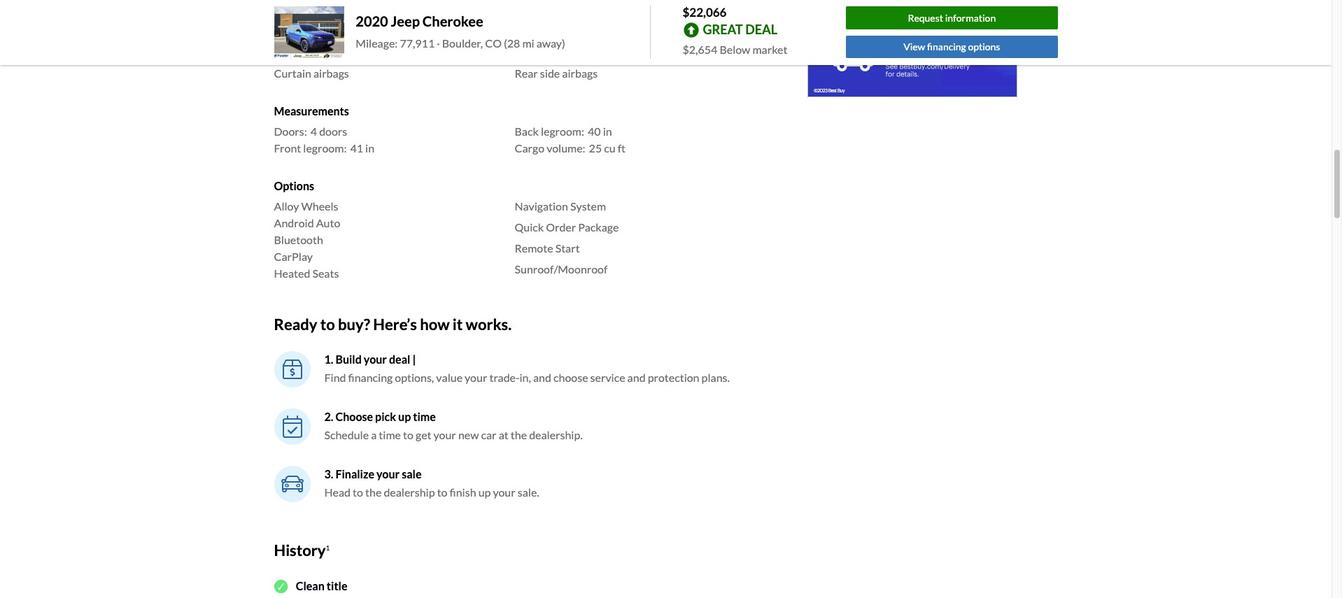 Task type: describe. For each thing, give the bounding box(es) containing it.
deal
[[746, 21, 778, 37]]

1.
[[325, 353, 334, 366]]

find
[[325, 371, 346, 384]]

co
[[485, 37, 502, 50]]

airbags inside abs brakes backup camera blind spot monitoring curtain airbags
[[314, 66, 349, 80]]

$22,066
[[683, 5, 727, 20]]

cargo
[[515, 141, 545, 155]]

options
[[969, 41, 1001, 53]]

clean
[[296, 580, 325, 593]]

40
[[588, 125, 601, 138]]

bluetooth
[[274, 233, 323, 247]]

order
[[546, 221, 576, 234]]

1 vertical spatial time
[[379, 428, 401, 441]]

1 vertical spatial side
[[540, 66, 560, 80]]

your left sale
[[377, 467, 400, 481]]

view
[[904, 41, 926, 53]]

airbags up airbag
[[566, 33, 602, 46]]

25
[[589, 141, 602, 155]]

blind
[[274, 50, 300, 63]]

jeep
[[391, 13, 420, 30]]

2020 jeep cherokee image
[[274, 6, 345, 59]]

choose
[[554, 371, 589, 384]]

front inside doors: 4 doors front legroom: 41 in
[[274, 141, 301, 155]]

volume:
[[547, 141, 586, 155]]

3.
[[325, 467, 334, 481]]

ft
[[618, 141, 626, 155]]

request information
[[908, 12, 997, 24]]

legroom: inside back legroom: 40 in cargo volume: 25 cu ft
[[541, 125, 585, 138]]

heated
[[274, 267, 310, 280]]

quick order package
[[515, 221, 619, 234]]

mi
[[523, 37, 535, 50]]

camera
[[313, 33, 351, 46]]

monitoring
[[326, 50, 382, 63]]

request information button
[[847, 6, 1058, 29]]

seats
[[313, 267, 339, 280]]

back legroom: 40 in cargo volume: 25 cu ft
[[515, 125, 626, 155]]

alloy
[[274, 200, 299, 213]]

in,
[[520, 371, 531, 384]]

up inside '3. finalize your sale head to the dealership to finish up your sale.'
[[479, 486, 491, 499]]

the inside 2. choose pick up time schedule a time to get your new car at the dealership.
[[511, 428, 527, 441]]

in inside doors: 4 doors front legroom: 41 in
[[366, 141, 375, 155]]

the inside '3. finalize your sale head to the dealership to finish up your sale.'
[[366, 486, 382, 499]]

history 1
[[274, 541, 330, 560]]

(28
[[504, 37, 520, 50]]

ready
[[274, 315, 318, 334]]

information
[[946, 12, 997, 24]]

0 vertical spatial time
[[413, 410, 436, 423]]

how
[[420, 315, 450, 334]]

away)
[[537, 37, 566, 50]]

system
[[571, 200, 606, 213]]

android
[[274, 216, 314, 230]]

remote
[[515, 242, 554, 255]]

0 vertical spatial side
[[544, 33, 564, 46]]

options
[[274, 179, 314, 192]]

it
[[453, 315, 463, 334]]

sunroof/moonroof
[[515, 263, 608, 276]]

$2,654
[[683, 42, 718, 56]]

finish
[[450, 486, 477, 499]]

spot
[[302, 50, 324, 63]]

protection
[[648, 371, 700, 384]]

build
[[336, 353, 362, 366]]

4
[[311, 125, 317, 138]]

title
[[327, 580, 348, 593]]

up inside 2. choose pick up time schedule a time to get your new car at the dealership.
[[398, 410, 411, 423]]

1 and from the left
[[534, 371, 552, 384]]

doors:
[[274, 125, 307, 138]]

wheels
[[301, 200, 339, 213]]

cherokee
[[423, 13, 484, 30]]

navigation system
[[515, 200, 606, 213]]

your left deal
[[364, 353, 387, 366]]

rear
[[515, 66, 538, 80]]



Task type: locate. For each thing, give the bounding box(es) containing it.
1 vertical spatial in
[[366, 141, 375, 155]]

legroom: up volume:
[[541, 125, 585, 138]]

0 horizontal spatial up
[[398, 410, 411, 423]]

1 horizontal spatial the
[[511, 428, 527, 441]]

2 and from the left
[[628, 371, 646, 384]]

front down doors:
[[274, 141, 301, 155]]

great
[[703, 21, 743, 37]]

remote start
[[515, 242, 580, 255]]

the down 'finalize'
[[366, 486, 382, 499]]

front side airbags passenger airbag rear side airbags
[[515, 33, 602, 80]]

financing inside 1. build your deal | find financing options, value your trade-in, and choose service and protection plans.
[[348, 371, 393, 384]]

sale
[[402, 467, 422, 481]]

1 horizontal spatial front
[[515, 33, 542, 46]]

2. choose pick up time schedule a time to get your new car at the dealership.
[[325, 410, 583, 441]]

1 horizontal spatial in
[[603, 125, 612, 138]]

1 horizontal spatial legroom:
[[541, 125, 585, 138]]

in right 40
[[603, 125, 612, 138]]

start
[[556, 242, 580, 255]]

at
[[499, 428, 509, 441]]

value
[[436, 371, 463, 384]]

head
[[325, 486, 351, 499]]

doors
[[319, 125, 347, 138]]

front inside front side airbags passenger airbag rear side airbags
[[515, 33, 542, 46]]

time up get
[[413, 410, 436, 423]]

1 vertical spatial the
[[366, 486, 382, 499]]

your right value
[[465, 371, 488, 384]]

pick
[[375, 410, 396, 423]]

navigation
[[515, 200, 568, 213]]

·
[[437, 37, 440, 50]]

0 horizontal spatial time
[[379, 428, 401, 441]]

passenger
[[515, 50, 565, 63]]

2.
[[325, 410, 334, 423]]

brakes
[[297, 16, 330, 29]]

schedule
[[325, 428, 369, 441]]

history
[[274, 541, 326, 560]]

market
[[753, 42, 788, 56]]

vdpcheck image
[[274, 580, 288, 594]]

car
[[481, 428, 497, 441]]

1 vertical spatial legroom:
[[303, 141, 347, 155]]

and right service
[[628, 371, 646, 384]]

here's
[[373, 315, 417, 334]]

mileage:
[[356, 37, 398, 50]]

in inside back legroom: 40 in cargo volume: 25 cu ft
[[603, 125, 612, 138]]

your left sale.
[[493, 486, 516, 499]]

side up passenger
[[544, 33, 564, 46]]

financing down the request information button
[[928, 41, 967, 53]]

get
[[416, 428, 432, 441]]

boulder,
[[442, 37, 483, 50]]

carplay
[[274, 250, 313, 263]]

legroom: down doors
[[303, 141, 347, 155]]

airbags
[[566, 33, 602, 46], [314, 66, 349, 80], [562, 66, 598, 80]]

0 vertical spatial front
[[515, 33, 542, 46]]

1 horizontal spatial time
[[413, 410, 436, 423]]

clean title
[[296, 580, 348, 593]]

0 vertical spatial in
[[603, 125, 612, 138]]

your right get
[[434, 428, 456, 441]]

and
[[534, 371, 552, 384], [628, 371, 646, 384]]

doors: 4 doors front legroom: 41 in
[[274, 125, 375, 155]]

1 horizontal spatial financing
[[928, 41, 967, 53]]

package
[[579, 221, 619, 234]]

to left finish
[[437, 486, 448, 499]]

airbags down airbag
[[562, 66, 598, 80]]

below
[[720, 42, 751, 56]]

a
[[371, 428, 377, 441]]

legroom: inside doors: 4 doors front legroom: 41 in
[[303, 141, 347, 155]]

up right finish
[[479, 486, 491, 499]]

0 horizontal spatial legroom:
[[303, 141, 347, 155]]

1 vertical spatial financing
[[348, 371, 393, 384]]

0 horizontal spatial the
[[366, 486, 382, 499]]

back
[[515, 125, 539, 138]]

0 horizontal spatial front
[[274, 141, 301, 155]]

abs brakes backup camera blind spot monitoring curtain airbags
[[274, 16, 382, 80]]

trade-
[[490, 371, 520, 384]]

plans.
[[702, 371, 730, 384]]

financing down 'build'
[[348, 371, 393, 384]]

dealership
[[384, 486, 435, 499]]

to down 'finalize'
[[353, 486, 363, 499]]

0 horizontal spatial financing
[[348, 371, 393, 384]]

view financing options
[[904, 41, 1001, 53]]

in right the 41
[[366, 141, 375, 155]]

alloy wheels android auto bluetooth carplay heated seats
[[274, 200, 341, 280]]

request
[[908, 12, 944, 24]]

options,
[[395, 371, 434, 384]]

buy?
[[338, 315, 370, 334]]

1 vertical spatial front
[[274, 141, 301, 155]]

side down passenger
[[540, 66, 560, 80]]

to left get
[[403, 428, 414, 441]]

your inside 2. choose pick up time schedule a time to get your new car at the dealership.
[[434, 428, 456, 441]]

curtain
[[274, 66, 312, 80]]

choose
[[336, 410, 373, 423]]

financing
[[928, 41, 967, 53], [348, 371, 393, 384]]

1 vertical spatial up
[[479, 486, 491, 499]]

1. build your deal | find financing options, value your trade-in, and choose service and protection plans.
[[325, 353, 730, 384]]

service
[[591, 371, 626, 384]]

quick
[[515, 221, 544, 234]]

the right at
[[511, 428, 527, 441]]

0 vertical spatial up
[[398, 410, 411, 423]]

financing inside button
[[928, 41, 967, 53]]

0 vertical spatial financing
[[928, 41, 967, 53]]

0 vertical spatial the
[[511, 428, 527, 441]]

$2,654 below market
[[683, 42, 788, 56]]

new
[[459, 428, 479, 441]]

up
[[398, 410, 411, 423], [479, 486, 491, 499]]

1 horizontal spatial up
[[479, 486, 491, 499]]

measurements
[[274, 104, 349, 117]]

1
[[326, 543, 330, 552]]

side
[[544, 33, 564, 46], [540, 66, 560, 80]]

abs
[[274, 16, 295, 29]]

deal
[[389, 353, 411, 366]]

|
[[413, 353, 416, 366]]

great deal
[[703, 21, 778, 37]]

legroom:
[[541, 125, 585, 138], [303, 141, 347, 155]]

0 horizontal spatial in
[[366, 141, 375, 155]]

0 horizontal spatial and
[[534, 371, 552, 384]]

and right in,
[[534, 371, 552, 384]]

ready to buy? here's how it works.
[[274, 315, 512, 334]]

finalize
[[336, 467, 375, 481]]

1 horizontal spatial and
[[628, 371, 646, 384]]

to inside 2. choose pick up time schedule a time to get your new car at the dealership.
[[403, 428, 414, 441]]

cu
[[604, 141, 616, 155]]

2020 jeep cherokee mileage: 77,911 · boulder, co (28 mi away)
[[356, 13, 566, 50]]

up right pick
[[398, 410, 411, 423]]

airbag
[[567, 50, 598, 63]]

works.
[[466, 315, 512, 334]]

in
[[603, 125, 612, 138], [366, 141, 375, 155]]

0 vertical spatial legroom:
[[541, 125, 585, 138]]

time right a
[[379, 428, 401, 441]]

77,911
[[400, 37, 435, 50]]

to left buy? on the left of page
[[320, 315, 335, 334]]

advertisement region
[[808, 0, 1018, 97]]

dealership.
[[529, 428, 583, 441]]

auto
[[316, 216, 341, 230]]

front up passenger
[[515, 33, 542, 46]]

airbags down spot
[[314, 66, 349, 80]]



Task type: vqa. For each thing, say whether or not it's contained in the screenshot.
OPEN CHAT WINDOW icon
no



